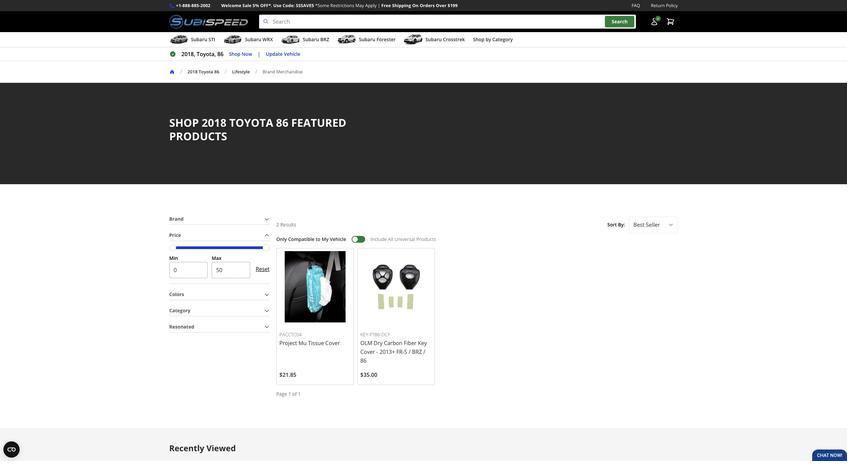 Task type: describe. For each thing, give the bounding box(es) containing it.
return policy
[[651, 2, 678, 8]]

brand for brand merchandise
[[263, 69, 275, 75]]

key-
[[361, 332, 370, 338]]

update vehicle button
[[266, 50, 301, 58]]

on
[[413, 2, 419, 8]]

olm
[[361, 340, 373, 347]]

fiber
[[404, 340, 417, 347]]

a subaru sti thumbnail image image
[[169, 35, 188, 45]]

restrictions
[[331, 2, 355, 8]]

$199
[[448, 2, 458, 8]]

brz inside key-ft86-dcf olm dry carbon fiber key cover - 2013+ fr-s / brz / 86
[[412, 349, 422, 356]]

shop 2018 toyota 86 featured products
[[169, 115, 347, 144]]

a subaru wrx thumbnail image image
[[223, 35, 242, 45]]

brand merchandise
[[263, 69, 303, 75]]

subaru for subaru crosstrek
[[426, 36, 442, 43]]

compatible
[[288, 236, 315, 243]]

update
[[266, 51, 283, 57]]

86 right toyota,
[[218, 50, 224, 58]]

mu
[[299, 340, 307, 347]]

a subaru brz thumbnail image image
[[281, 35, 300, 45]]

crosstrek
[[443, 36, 465, 43]]

subaru for subaru brz
[[303, 36, 319, 43]]

2002
[[201, 2, 211, 8]]

*some restrictions may apply | free shipping on orders over $199
[[315, 2, 458, 8]]

pacctc04
[[280, 332, 302, 338]]

page 1 of 1
[[277, 391, 301, 398]]

results
[[281, 222, 296, 228]]

s
[[405, 349, 408, 356]]

tissue
[[308, 340, 324, 347]]

0 horizontal spatial 2018
[[188, 69, 198, 75]]

subaru forester button
[[338, 34, 396, 47]]

now
[[242, 51, 252, 57]]

shop for shop by category
[[473, 36, 485, 43]]

subaru for subaru wrx
[[245, 36, 262, 43]]

*some
[[315, 2, 329, 8]]

ft86-
[[370, 332, 382, 338]]

resonated button
[[169, 322, 270, 333]]

category
[[493, 36, 513, 43]]

faq link
[[632, 2, 641, 9]]

subaru brz
[[303, 36, 329, 43]]

/ right s
[[409, 349, 411, 356]]

resonated
[[169, 324, 194, 330]]

shop now link
[[229, 50, 252, 58]]

2018,
[[182, 50, 195, 58]]

1 1 from the left
[[289, 391, 291, 398]]

page
[[277, 391, 287, 398]]

off*.
[[260, 2, 272, 8]]

toyota
[[199, 69, 213, 75]]

2018 toyota 86 link down 2018, toyota, 86
[[188, 69, 220, 75]]

universal
[[395, 236, 416, 243]]

+1-888-885-2002
[[176, 2, 211, 8]]

shop
[[169, 115, 199, 130]]

Min text field
[[169, 262, 208, 279]]

include
[[371, 236, 387, 243]]

/ left lifestyle
[[225, 68, 227, 76]]

by
[[486, 36, 492, 43]]

2
[[277, 222, 279, 228]]

Max text field
[[212, 262, 250, 279]]

2 results
[[277, 222, 296, 228]]

subaru sti
[[191, 36, 215, 43]]

free
[[382, 2, 391, 8]]

policy
[[667, 2, 678, 8]]

by:
[[619, 222, 626, 228]]

over
[[436, 2, 447, 8]]

dcf
[[382, 332, 391, 338]]

subaru for subaru sti
[[191, 36, 207, 43]]

to
[[316, 236, 321, 243]]

/ right home icon
[[180, 68, 182, 76]]

products
[[169, 129, 227, 144]]

2018, toyota, 86
[[182, 50, 224, 58]]

2018 toyota 86
[[188, 69, 220, 75]]

project
[[280, 340, 297, 347]]

888-
[[183, 2, 192, 8]]

subaru brz button
[[281, 34, 329, 47]]

featured
[[291, 115, 347, 130]]

recently viewed
[[169, 443, 236, 454]]

carbon
[[384, 340, 403, 347]]

/ down key
[[424, 349, 426, 356]]

subaru for subaru forester
[[359, 36, 376, 43]]

0 horizontal spatial |
[[258, 50, 261, 58]]

subispeed logo image
[[169, 15, 248, 29]]

minimum slider
[[169, 245, 176, 251]]

sssave5
[[296, 2, 314, 8]]

colors button
[[169, 290, 270, 300]]

0 horizontal spatial cover
[[326, 340, 340, 347]]

subaru crosstrek
[[426, 36, 465, 43]]



Task type: vqa. For each thing, say whether or not it's contained in the screenshot.
Accessories within the Wheels and Tires Wheels and Accessories Shop All
no



Task type: locate. For each thing, give the bounding box(es) containing it.
Select... button
[[630, 217, 678, 233]]

1 horizontal spatial brand
[[263, 69, 275, 75]]

shop left now
[[229, 51, 241, 57]]

fr-
[[397, 349, 405, 356]]

cover
[[326, 340, 340, 347], [361, 349, 375, 356]]

dry
[[374, 340, 383, 347]]

brand inside dropdown button
[[169, 216, 184, 222]]

vehicle inside update vehicle button
[[284, 51, 301, 57]]

1 left the of
[[289, 391, 291, 398]]

only compatible to my vehicle
[[277, 236, 347, 243]]

maximum slider
[[263, 245, 270, 251]]

faq
[[632, 2, 641, 8]]

0 horizontal spatial brand
[[169, 216, 184, 222]]

merchandise
[[277, 69, 303, 75]]

shop left by
[[473, 36, 485, 43]]

home image
[[169, 69, 175, 74]]

$21.85
[[280, 372, 297, 379]]

5%
[[253, 2, 259, 8]]

a subaru forester thumbnail image image
[[338, 35, 357, 45]]

2018 left toyota
[[188, 69, 198, 75]]

open widget image
[[3, 442, 20, 458]]

0 vertical spatial |
[[378, 2, 381, 8]]

price
[[169, 232, 181, 239]]

subaru left sti
[[191, 36, 207, 43]]

cover inside key-ft86-dcf olm dry carbon fiber key cover - 2013+ fr-s / brz / 86
[[361, 349, 375, 356]]

select... image
[[669, 222, 674, 228]]

subaru inside subaru sti dropdown button
[[191, 36, 207, 43]]

shop by category
[[473, 36, 513, 43]]

1 right the of
[[298, 391, 301, 398]]

subaru right a subaru brz thumbnail image
[[303, 36, 319, 43]]

1 vertical spatial |
[[258, 50, 261, 58]]

brand down update
[[263, 69, 275, 75]]

max
[[212, 255, 222, 261]]

cover right tissue
[[326, 340, 340, 347]]

brand for brand
[[169, 216, 184, 222]]

recently
[[169, 443, 204, 454]]

0 horizontal spatial shop
[[229, 51, 241, 57]]

brand merchandise link
[[263, 69, 308, 75]]

of
[[292, 391, 297, 398]]

subaru inside subaru crosstrek dropdown button
[[426, 36, 442, 43]]

vehicle right my
[[330, 236, 347, 243]]

use
[[274, 2, 282, 8]]

update vehicle
[[266, 51, 301, 57]]

subaru inside subaru wrx dropdown button
[[245, 36, 262, 43]]

|
[[378, 2, 381, 8], [258, 50, 261, 58]]

subaru wrx button
[[223, 34, 273, 47]]

1 vertical spatial 2018
[[202, 115, 227, 130]]

shop now
[[229, 51, 252, 57]]

885-
[[192, 2, 201, 8]]

lifestyle
[[232, 69, 250, 75]]

my
[[322, 236, 329, 243]]

sort
[[608, 222, 617, 228]]

welcome sale 5% off*. use code: sssave5
[[221, 2, 314, 8]]

forester
[[377, 36, 396, 43]]

| left free
[[378, 2, 381, 8]]

/
[[180, 68, 182, 76], [225, 68, 227, 76], [255, 68, 257, 76], [409, 349, 411, 356], [424, 349, 426, 356]]

return policy link
[[651, 2, 678, 9]]

search
[[612, 18, 628, 25]]

1 vertical spatial vehicle
[[330, 236, 347, 243]]

may
[[356, 2, 364, 8]]

3 subaru from the left
[[303, 36, 319, 43]]

welcome
[[221, 2, 242, 8]]

86 right the toyota
[[276, 115, 289, 130]]

toyota,
[[197, 50, 216, 58]]

2 1 from the left
[[298, 391, 301, 398]]

1 vertical spatial shop
[[229, 51, 241, 57]]

toyota
[[229, 115, 273, 130]]

2 subaru from the left
[[245, 36, 262, 43]]

button image
[[651, 18, 659, 26]]

products
[[417, 236, 436, 243]]

1 horizontal spatial |
[[378, 2, 381, 8]]

brand button
[[169, 214, 270, 225]]

1 horizontal spatial vehicle
[[330, 236, 347, 243]]

subaru sti button
[[169, 34, 215, 47]]

price button
[[169, 230, 270, 241]]

2013+
[[380, 349, 395, 356]]

olm dry carbon fiber key cover - 2013+ fr-s / brz / 86 image
[[361, 251, 432, 323]]

subaru inside subaru brz dropdown button
[[303, 36, 319, 43]]

brz left a subaru forester thumbnail image
[[321, 36, 329, 43]]

0 vertical spatial cover
[[326, 340, 340, 347]]

0 vertical spatial 2018
[[188, 69, 198, 75]]

brz inside dropdown button
[[321, 36, 329, 43]]

project mu tissue cover
[[280, 340, 340, 347]]

subaru left forester
[[359, 36, 376, 43]]

subaru left wrx
[[245, 36, 262, 43]]

brand
[[263, 69, 275, 75], [169, 216, 184, 222]]

0 vertical spatial brand
[[263, 69, 275, 75]]

sti
[[209, 36, 215, 43]]

| right now
[[258, 50, 261, 58]]

reset button
[[256, 261, 270, 278]]

vehicle down a subaru brz thumbnail image
[[284, 51, 301, 57]]

reset
[[256, 266, 270, 273]]

orders
[[420, 2, 435, 8]]

1
[[289, 391, 291, 398], [298, 391, 301, 398]]

key
[[418, 340, 427, 347]]

min
[[169, 255, 178, 261]]

vehicle
[[284, 51, 301, 57], [330, 236, 347, 243]]

86
[[218, 50, 224, 58], [214, 69, 220, 75], [276, 115, 289, 130], [361, 357, 367, 365]]

1 horizontal spatial shop
[[473, 36, 485, 43]]

category
[[169, 308, 191, 314]]

shop for shop now
[[229, 51, 241, 57]]

-
[[377, 349, 378, 356]]

search input field
[[259, 15, 636, 29]]

1 horizontal spatial 1
[[298, 391, 301, 398]]

subaru forester
[[359, 36, 396, 43]]

5 subaru from the left
[[426, 36, 442, 43]]

86 inside shop 2018 toyota 86 featured products
[[276, 115, 289, 130]]

project mu tissue cover image
[[280, 251, 351, 323]]

0 horizontal spatial vehicle
[[284, 51, 301, 57]]

only
[[277, 236, 287, 243]]

key-ft86-dcf olm dry carbon fiber key cover - 2013+ fr-s / brz / 86
[[361, 332, 427, 365]]

1 horizontal spatial cover
[[361, 349, 375, 356]]

subaru inside the subaru forester dropdown button
[[359, 36, 376, 43]]

viewed
[[207, 443, 236, 454]]

shop by category button
[[473, 34, 513, 47]]

0 vertical spatial vehicle
[[284, 51, 301, 57]]

2018 inside shop 2018 toyota 86 featured products
[[202, 115, 227, 130]]

86 up $35.00
[[361, 357, 367, 365]]

0 horizontal spatial 1
[[289, 391, 291, 398]]

/ right lifestyle
[[255, 68, 257, 76]]

brz down key
[[412, 349, 422, 356]]

1 horizontal spatial 2018
[[202, 115, 227, 130]]

4 subaru from the left
[[359, 36, 376, 43]]

subaru wrx
[[245, 36, 273, 43]]

shop inside shop now link
[[229, 51, 241, 57]]

2018 right shop
[[202, 115, 227, 130]]

sort by:
[[608, 222, 626, 228]]

1 horizontal spatial brz
[[412, 349, 422, 356]]

1 vertical spatial brz
[[412, 349, 422, 356]]

86 inside key-ft86-dcf olm dry carbon fiber key cover - 2013+ fr-s / brz / 86
[[361, 357, 367, 365]]

brand up price
[[169, 216, 184, 222]]

86 right toyota
[[214, 69, 220, 75]]

0 vertical spatial brz
[[321, 36, 329, 43]]

shop inside shop by category dropdown button
[[473, 36, 485, 43]]

$35.00
[[361, 372, 378, 379]]

cover down olm
[[361, 349, 375, 356]]

all
[[388, 236, 394, 243]]

1 subaru from the left
[[191, 36, 207, 43]]

2018 toyota 86 link down toyota,
[[188, 69, 225, 75]]

1 vertical spatial cover
[[361, 349, 375, 356]]

1 vertical spatial brand
[[169, 216, 184, 222]]

subaru
[[191, 36, 207, 43], [245, 36, 262, 43], [303, 36, 319, 43], [359, 36, 376, 43], [426, 36, 442, 43]]

2018
[[188, 69, 198, 75], [202, 115, 227, 130]]

colors
[[169, 292, 184, 298]]

wrx
[[263, 36, 273, 43]]

subaru left crosstrek
[[426, 36, 442, 43]]

0 vertical spatial shop
[[473, 36, 485, 43]]

a subaru crosstrek thumbnail image image
[[404, 35, 423, 45]]

0 horizontal spatial brz
[[321, 36, 329, 43]]



